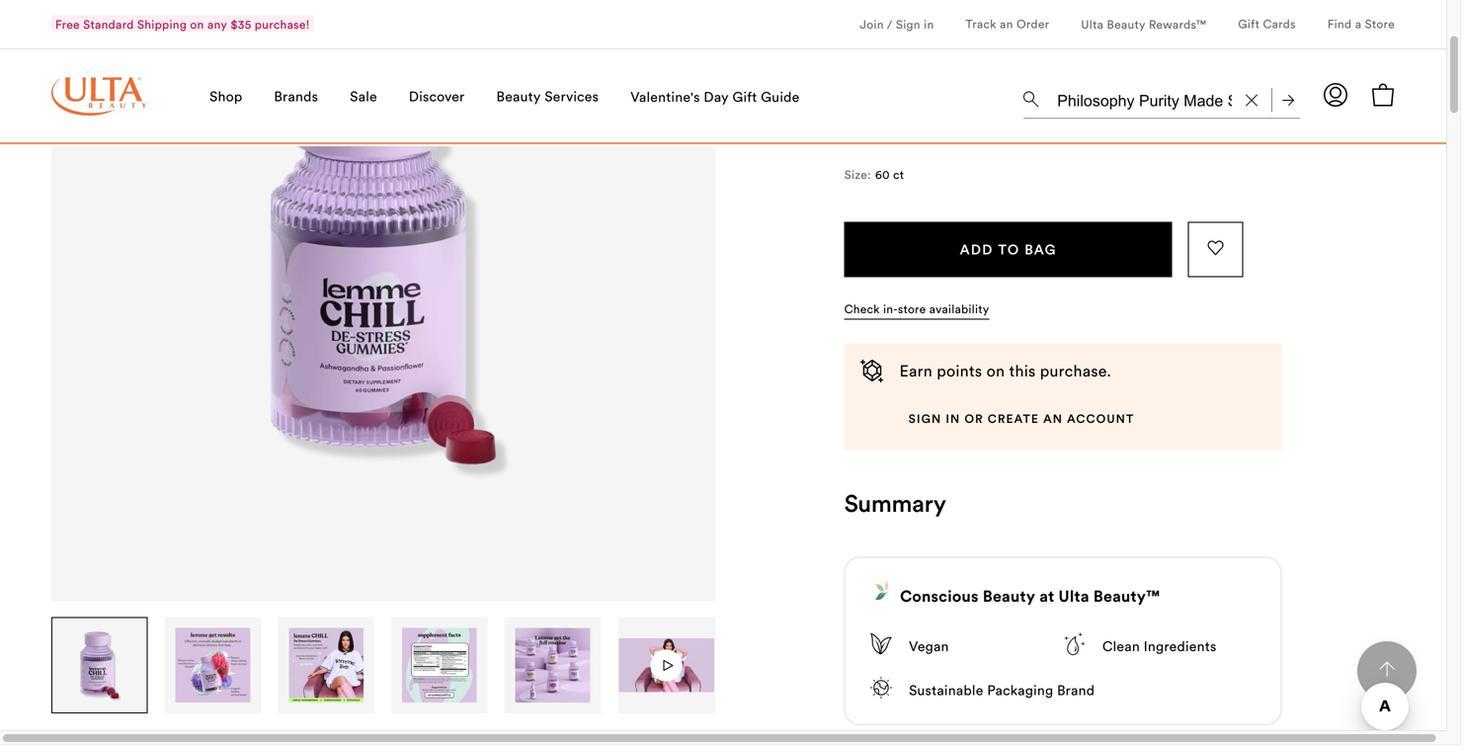 Task type: describe. For each thing, give the bounding box(es) containing it.
1 vertical spatial in
[[946, 411, 961, 426]]

5 / 6 group
[[505, 617, 602, 713]]

beauty for ulta
[[1107, 17, 1146, 32]]

track
[[966, 16, 997, 31]]

conscious beauty at ulta beauty™
[[900, 586, 1160, 606]]

add to bag button
[[844, 222, 1173, 277]]

join
[[860, 17, 884, 32]]

at
[[1040, 586, 1055, 606]]

an inside button
[[1044, 411, 1063, 426]]

1 starfilled image from the left
[[866, 19, 878, 31]]

beauty services button
[[496, 48, 599, 144]]

check
[[844, 301, 880, 316]]

free
[[55, 17, 80, 32]]

vegan
[[909, 637, 949, 655]]

guide
[[761, 88, 800, 106]]

0 items in bag image
[[1371, 83, 1395, 107]]

bag
[[1025, 240, 1057, 258]]

gift cards link
[[1238, 16, 1296, 34]]

submit image
[[1283, 94, 1294, 106]]

orders
[[978, 104, 1014, 119]]

122
[[934, 17, 951, 32]]

beauty™
[[1094, 586, 1160, 606]]

0 horizontal spatial gift
[[733, 88, 757, 106]]

0 vertical spatial in
[[924, 17, 934, 32]]

shipping
[[137, 17, 187, 32]]

brand
[[1057, 681, 1095, 699]]

shop button
[[209, 48, 242, 144]]

6 / 6 group
[[618, 617, 715, 713]]

purchase!
[[255, 17, 310, 32]]

4 starfilled image from the left
[[902, 19, 914, 31]]

1 vertical spatial sign
[[909, 411, 942, 426]]

sale button
[[350, 48, 377, 144]]

to
[[998, 240, 1020, 258]]

track an order link
[[966, 16, 1050, 34]]

withiconright image
[[1008, 19, 1020, 31]]

day
[[704, 88, 729, 106]]

availability
[[929, 301, 989, 316]]

sustainable packaging brand
[[909, 681, 1095, 699]]

order
[[1017, 16, 1050, 31]]

this
[[1009, 361, 1036, 381]]

discover
[[409, 87, 465, 105]]

for
[[959, 104, 975, 119]]

beauty for conscious
[[983, 586, 1036, 606]]

staroutlined image
[[914, 19, 926, 31]]

ulta inside button
[[1081, 17, 1104, 32]]

earn
[[900, 361, 933, 381]]

conscious
[[900, 586, 979, 606]]

Search products and more search field
[[1055, 79, 1234, 114]]

4 / 6 group
[[391, 617, 489, 713]]

60
[[875, 167, 890, 182]]

1 vertical spatial ulta
[[1059, 586, 1090, 606]]

store
[[1365, 16, 1395, 31]]

free standard shipping on any $35 purchase!
[[55, 17, 310, 32]]

a
[[1355, 16, 1362, 31]]

find a store link
[[1328, 16, 1395, 34]]

find
[[1328, 16, 1352, 31]]

in-
[[883, 301, 898, 316]]

add
[[960, 240, 994, 258]]

2 starfilled image from the left
[[878, 19, 890, 31]]

withicon image
[[1208, 240, 1224, 256]]

ct
[[893, 167, 904, 182]]

cards
[[1263, 16, 1296, 31]]

4.4
[[844, 17, 862, 32]]

earn points on this purchase.
[[900, 361, 1112, 381]]

store
[[898, 301, 926, 316]]

shop
[[209, 87, 242, 105]]



Task type: locate. For each thing, give the bounding box(es) containing it.
0 horizontal spatial beauty
[[496, 87, 541, 105]]

join / sign in button
[[860, 0, 934, 48]]

back to top image
[[1379, 661, 1395, 677]]

lemme chill: de-stress gummies #5 image
[[515, 628, 590, 703]]

beauty services
[[496, 87, 599, 105]]

add to bag
[[960, 240, 1057, 258]]

2 / 6 group
[[165, 617, 262, 713]]

an right track
[[1000, 16, 1013, 31]]

sale
[[350, 87, 377, 105]]

lemme chill: de-stress gummies #2 image
[[176, 628, 250, 703]]

lemme chill: de-stress gummies #1 image inside 1 / 6 group
[[62, 628, 137, 703]]

available
[[907, 104, 956, 119]]

sign in or create an account
[[909, 411, 1135, 426]]

ulta right at
[[1059, 586, 1090, 606]]

0 vertical spatial beauty
[[1107, 17, 1146, 32]]

0 vertical spatial ulta
[[1081, 17, 1104, 32]]

0 vertical spatial an
[[1000, 16, 1013, 31]]

standard
[[83, 17, 134, 32]]

ulta beauty rewards™ button
[[1081, 0, 1207, 48]]

0 horizontal spatial in
[[924, 17, 934, 32]]

an right create
[[1044, 411, 1063, 426]]

reviews
[[955, 17, 1000, 32]]

starfilled image left /
[[866, 19, 878, 31]]

beauty left services
[[496, 87, 541, 105]]

1 horizontal spatial gift
[[1238, 16, 1260, 31]]

0 vertical spatial $35
[[231, 17, 251, 32]]

0 vertical spatial sign
[[896, 17, 921, 32]]

find a store
[[1328, 16, 1395, 31]]

go to ulta beauty homepage image
[[51, 77, 146, 116]]

sustainable
[[909, 681, 984, 699]]

on
[[190, 17, 204, 32], [987, 361, 1005, 381]]

2 vertical spatial beauty
[[983, 586, 1036, 606]]

1 vertical spatial beauty
[[496, 87, 541, 105]]

ulta right order
[[1081, 17, 1104, 32]]

discover button
[[409, 48, 465, 144]]

$35 right "over"
[[1045, 104, 1065, 119]]

on left any
[[190, 17, 204, 32]]

check in-store availability
[[844, 301, 989, 316]]

beauty left at
[[983, 586, 1036, 606]]

1 vertical spatial gift
[[733, 88, 757, 106]]

lemme chill: de-stress gummies #1 image
[[51, 0, 715, 601], [62, 628, 137, 703]]

brands
[[274, 87, 318, 105]]

any
[[207, 17, 227, 32]]

rewards™
[[1149, 17, 1207, 32]]

account
[[1067, 411, 1135, 426]]

sign down earn
[[909, 411, 942, 426]]

beauty
[[1107, 17, 1146, 32], [496, 87, 541, 105], [983, 586, 1036, 606]]

starfilled image
[[866, 19, 878, 31], [878, 19, 890, 31], [890, 19, 902, 31], [902, 19, 914, 31]]

beauty inside beauty services 'button'
[[496, 87, 541, 105]]

lemme chill: de-stress gummies #3 image
[[289, 628, 364, 703]]

beauty left the rewards™
[[1107, 17, 1146, 32]]

join / sign in
[[860, 17, 934, 32]]

lemme chill: de-stress gummies #6 image
[[619, 638, 714, 692]]

122 reviews
[[934, 17, 1000, 32]]

1 vertical spatial an
[[1044, 411, 1063, 426]]

0 horizontal spatial $35
[[231, 17, 251, 32]]

0 horizontal spatial on
[[190, 17, 204, 32]]

product images carousel region
[[51, 0, 715, 714]]

points
[[937, 361, 983, 381]]

3 starfilled image from the left
[[890, 19, 902, 31]]

lemme chill: de-stress gummies #4 image
[[402, 628, 477, 703]]

valentine's day gift guide
[[631, 88, 800, 106]]

valentine's day gift guide link
[[631, 88, 800, 108]]

$35
[[231, 17, 251, 32], [1045, 104, 1065, 119]]

3 / 6 group
[[278, 617, 375, 713]]

clean ingredients
[[1103, 637, 1217, 655]]

starfilled image right 4.4
[[878, 19, 890, 31]]

gift right the day
[[733, 88, 757, 106]]

sign right /
[[896, 17, 921, 32]]

sign in or create an account button
[[900, 403, 1144, 434]]

/
[[887, 17, 893, 32]]

on left this
[[987, 361, 1005, 381]]

log in to your ulta account image
[[1324, 83, 1348, 107]]

in
[[924, 17, 934, 32], [946, 411, 961, 426]]

gift
[[1238, 16, 1260, 31], [733, 88, 757, 106]]

size: 60 ct
[[844, 167, 904, 182]]

sign
[[896, 17, 921, 32], [909, 411, 942, 426]]

create
[[988, 411, 1039, 426]]

purchase.
[[1040, 361, 1112, 381]]

or
[[965, 411, 984, 426]]

1 horizontal spatial in
[[946, 411, 961, 426]]

1 horizontal spatial on
[[987, 361, 1005, 381]]

over
[[1017, 104, 1041, 119]]

ingredients
[[1144, 637, 1217, 655]]

check in-store availability button
[[844, 301, 989, 320]]

ulta
[[1081, 17, 1104, 32], [1059, 586, 1090, 606]]

clean
[[1103, 637, 1140, 655]]

beauty inside "ulta beauty rewards™" button
[[1107, 17, 1146, 32]]

0 vertical spatial on
[[190, 17, 204, 32]]

track an order
[[966, 16, 1050, 31]]

1 / 6 group
[[51, 617, 149, 713]]

summary
[[844, 488, 946, 518]]

brands button
[[274, 48, 318, 144]]

starfilled image left staroutlined "image"
[[890, 19, 902, 31]]

2 horizontal spatial beauty
[[1107, 17, 1146, 32]]

0 vertical spatial gift
[[1238, 16, 1260, 31]]

1 vertical spatial lemme chill: de-stress gummies #1 image
[[62, 628, 137, 703]]

1 horizontal spatial beauty
[[983, 586, 1036, 606]]

1 vertical spatial $35
[[1045, 104, 1065, 119]]

ulta beauty rewards™
[[1081, 17, 1207, 32]]

gift cards
[[1238, 16, 1296, 31]]

valentine's
[[631, 88, 700, 106]]

clear search image
[[1246, 94, 1258, 106]]

starfilled image right /
[[902, 19, 914, 31]]

1 vertical spatial on
[[987, 361, 1005, 381]]

available for orders over $35
[[907, 104, 1069, 119]]

gift left the cards at right top
[[1238, 16, 1260, 31]]

an
[[1000, 16, 1013, 31], [1044, 411, 1063, 426]]

None search field
[[1024, 75, 1300, 123]]

1 horizontal spatial $35
[[1045, 104, 1065, 119]]

size:
[[844, 167, 871, 182]]

0 vertical spatial lemme chill: de-stress gummies #1 image
[[51, 0, 715, 601]]

$35 right any
[[231, 17, 251, 32]]

packaging
[[987, 681, 1054, 699]]

1 horizontal spatial an
[[1044, 411, 1063, 426]]

0 horizontal spatial an
[[1000, 16, 1013, 31]]

services
[[545, 87, 599, 105]]



Task type: vqa. For each thing, say whether or not it's contained in the screenshot.
Cards
yes



